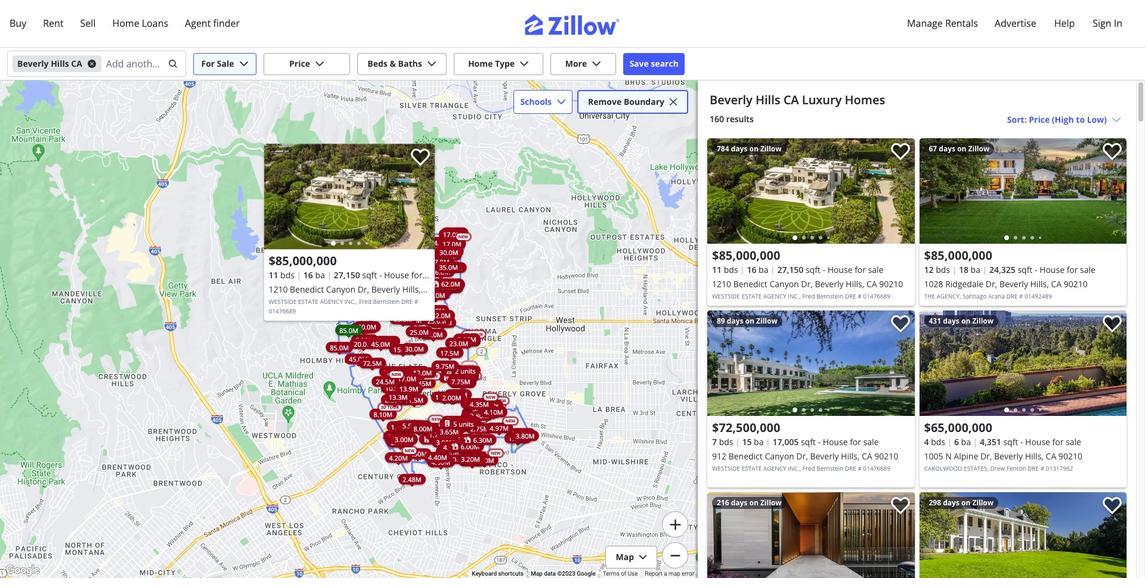 Task type: locate. For each thing, give the bounding box(es) containing it.
ba up 1210 benedict canyon dr, beverly hills, ca 90210 at the left of page
[[315, 269, 325, 281]]

beverly hills ca
[[17, 58, 82, 69]]

chevron left image inside property images, use arrow keys to navigate, image 1 of 13 group
[[925, 356, 940, 371]]

new inside new 4.20m 4.30m
[[405, 448, 414, 453]]

912 benedict canyon dr, beverly hills, ca 90210 link
[[712, 450, 910, 464]]

1 horizontal spatial 2.00m
[[465, 399, 484, 408]]

ba right '18'
[[971, 264, 980, 276]]

chevron down image
[[239, 59, 248, 69], [520, 59, 529, 69], [592, 59, 601, 69]]

0 vertical spatial 15.0m link
[[423, 248, 450, 259]]

chevron left image down 216
[[713, 538, 728, 553]]

8.10m
[[374, 410, 392, 419]]

beds
[[368, 58, 388, 69]]

27,150 sqft up 1210 benedict canyon dr, beverly hills, ca 90210 at the left of page
[[334, 269, 377, 281]]

2 horizontal spatial 30.0m
[[439, 248, 458, 257]]

house up the 1005 n alpine dr, beverly hills, ca 90210 link
[[1025, 437, 1050, 448]]

3d inside 3d tour 8.45m
[[420, 373, 425, 379]]

14.0m inside '14.0m 14.5m'
[[424, 330, 443, 339]]

map left data
[[531, 571, 543, 577]]

days right 431
[[943, 316, 959, 326]]

benedict down 15
[[729, 451, 763, 462]]

main content containing beverly hills ca luxury homes
[[698, 81, 1136, 578]]

6.30m link
[[460, 434, 496, 445]]

chevron right image for 298 days on zillow
[[1106, 538, 1121, 553]]

12.9m
[[403, 315, 422, 324]]

dr, inside 1028 ridgedale dr, beverly hills, ca 90210 the agency, santiago arana dre # 01492489
[[986, 279, 997, 290]]

22.0m link down 62.0m link
[[422, 289, 449, 300]]

chevron right image
[[894, 184, 909, 198], [414, 189, 428, 203], [894, 356, 909, 371], [1106, 356, 1121, 371], [894, 538, 909, 553], [1106, 538, 1121, 553]]

1028 ridgedale dr, beverly hills, ca 90210 link
[[924, 277, 1122, 292]]

hills left "remove tag" image
[[51, 58, 69, 69]]

# inside 1210 benedict canyon dr, beverly hills, ca 90210 westside estate agency inc., fred bernstein dre # 01476689
[[858, 292, 862, 301]]

3d tour 8.45m
[[413, 373, 438, 387]]

14.0m down the "9.50m"
[[424, 260, 443, 269]]

45.0m link
[[367, 338, 394, 349], [345, 354, 372, 364]]

16 ba up 89 days on zillow
[[747, 264, 768, 276]]

10.5m
[[423, 280, 441, 289], [385, 384, 404, 392]]

1.53m
[[453, 368, 472, 377]]

1 vertical spatial 11.0m
[[387, 370, 406, 379]]

chevron down image inside the price popup button
[[315, 59, 324, 69]]

- up 1028 ridgedale dr, beverly hills, ca 90210 link
[[1035, 264, 1037, 276]]

27,150 sqft inside main content
[[777, 264, 821, 276]]

1 vertical spatial 12.0m link
[[409, 367, 436, 378]]

1 horizontal spatial home
[[468, 58, 493, 69]]

hills, for $85,000,000
[[846, 279, 864, 290]]

hills inside main content
[[756, 92, 780, 108]]

3d for 8.90m
[[403, 270, 409, 276]]

90210 inside 1005 n alpine dr, beverly hills, ca 90210 carolwood estates, drew fenton dre # 01317962
[[1059, 451, 1082, 462]]

27,150 sqft for leftmost 1210 benedict canyon dr, beverly hills, ca 90210 link
[[334, 269, 377, 281]]

plus image
[[669, 519, 681, 531]]

- house for sale up 01317962
[[1020, 437, 1081, 448]]

90210 inside 912 benedict canyon dr, beverly hills, ca 90210 westside estate agency inc., fred bernstein dre # 01476689
[[874, 451, 898, 462]]

agency inside 1210 benedict canyon dr, beverly hills, ca 90210 westside estate agency inc., fred bernstein dre # 01476689
[[763, 292, 786, 301]]

bds for 1210
[[724, 264, 738, 276]]

17.0m link up 13.9m
[[393, 373, 421, 384]]

27,150 sqft inside map region
[[334, 269, 377, 281]]

20.0m link down 8.90m link
[[350, 338, 377, 349]]

3d tour 3.90m
[[457, 332, 483, 346]]

0 vertical spatial hills
[[51, 58, 69, 69]]

9.50m link
[[421, 248, 448, 259]]

new inside new 24.5m
[[391, 372, 401, 377]]

1.35m link
[[462, 409, 490, 419]]

3d inside 3d tour 1.80m
[[460, 373, 466, 379]]

canyon inside 1210 benedict canyon dr, beverly hills, ca 90210 westside estate agency inc., fred bernstein dre # 01476689
[[770, 279, 799, 290]]

1 vertical spatial 1.80m
[[449, 390, 467, 399]]

1210 for 1210 benedict canyon dr, beverly hills, ca 90210 westside estate agency inc., fred bernstein dre # 01476689
[[712, 279, 731, 290]]

14.0m for 14.0m
[[430, 238, 449, 247]]

12.0m link up 8.45m
[[409, 367, 436, 378]]

45.0m link up the 72.5m link
[[367, 338, 394, 349]]

chevron left image
[[713, 184, 728, 198], [270, 189, 284, 203], [713, 356, 728, 371], [925, 356, 940, 371]]

hills up 784 days on zillow
[[756, 92, 780, 108]]

days right 784
[[731, 144, 747, 154]]

chevron down image left beds
[[315, 59, 324, 69]]

inc., inside 912 benedict canyon dr, beverly hills, ca 90210 westside estate agency inc., fred bernstein dre # 01476689
[[788, 465, 801, 473]]

hills, inside 912 benedict canyon dr, beverly hills, ca 90210 westside estate agency inc., fred bernstein dre # 01476689
[[841, 451, 860, 462]]

property images, use arrow keys to navigate, image 1 of 19 group
[[707, 138, 915, 247], [93, 143, 605, 251]]

0 horizontal spatial 8.90m
[[354, 324, 373, 333]]

25.0m
[[427, 316, 446, 325], [410, 327, 429, 336]]

1 vertical spatial 14.0m
[[424, 260, 443, 269]]

1 vertical spatial hills
[[756, 92, 780, 108]]

home inside main navigation
[[112, 17, 139, 30]]

new 2.20m
[[475, 451, 501, 465]]

house for 1005
[[1025, 437, 1050, 448]]

45.0m down 7.00m link at the bottom
[[349, 354, 368, 363]]

tour inside "3d tour 8.90m"
[[410, 270, 422, 276]]

dre inside 1210 benedict canyon dr, beverly hills, ca 90210 westside estate agency inc., fred bernstein dre # 01476689
[[845, 292, 856, 301]]

ba right 6
[[961, 437, 971, 448]]

14.0m link down 32.0m link
[[420, 329, 447, 340]]

01476689 for $85,000,000
[[863, 292, 890, 301]]

16 up 89 days on zillow
[[747, 264, 756, 276]]

chevron down image inside the more dropdown button
[[592, 59, 601, 69]]

30.0m
[[439, 248, 458, 257], [374, 337, 393, 346], [405, 344, 424, 353]]

chevron left image for $72,500,000
[[713, 356, 728, 371]]

0 vertical spatial 10.5m
[[423, 280, 441, 289]]

house for 912
[[823, 437, 848, 448]]

6.40m link
[[390, 280, 417, 291]]

5.50m for bottommost 5.50m link
[[402, 421, 421, 430]]

fred for $72,500,000
[[802, 465, 815, 473]]

1 horizontal spatial 9.00m link
[[399, 367, 426, 377]]

14.0m down 32.0m link
[[424, 330, 443, 339]]

property images, use arrow keys to navigate, image 1 of 14 group
[[919, 493, 1127, 578]]

1 vertical spatial 2.20m
[[475, 456, 494, 465]]

advertise
[[995, 17, 1036, 30]]

27,150 sqft
[[777, 264, 821, 276], [334, 269, 377, 281]]

units inside '4 units' link
[[484, 401, 499, 410]]

days right 89
[[727, 316, 743, 326]]

7.75m link
[[447, 376, 474, 387]]

agency inside 912 benedict canyon dr, beverly hills, ca 90210 westside estate agency inc., fred bernstein dre # 01476689
[[763, 465, 786, 473]]

zillow for 15 ba
[[756, 316, 777, 326]]

0 horizontal spatial 27,150 sqft
[[334, 269, 377, 281]]

12.0m right 7.00m at left
[[377, 337, 396, 346]]

- house for sale for 912
[[818, 437, 879, 448]]

8.00m link
[[441, 227, 468, 238], [409, 423, 437, 434]]

for for 1028
[[1067, 264, 1078, 276]]

beverly inside 1005 n alpine dr, beverly hills, ca 90210 carolwood estates, drew fenton dre # 01317962
[[994, 451, 1023, 462]]

11.0m
[[421, 280, 439, 289], [387, 370, 406, 379]]

2 vertical spatial 1.80m
[[391, 422, 410, 431]]

for up 1210 benedict canyon dr, beverly hills, ca 90210 westside estate agency inc., fred bernstein dre # 01476689
[[855, 264, 866, 276]]

estate inside 912 benedict canyon dr, beverly hills, ca 90210 westside estate agency inc., fred bernstein dre # 01476689
[[742, 465, 762, 473]]

1 horizontal spatial 12.0m link
[[409, 367, 436, 378]]

ca
[[71, 58, 82, 69], [783, 92, 799, 108], [867, 279, 877, 290], [1051, 279, 1062, 290], [269, 298, 279, 309], [862, 451, 872, 462], [1046, 451, 1056, 462]]

90210 inside 1028 ridgedale dr, beverly hills, ca 90210 the agency, santiago arana dre # 01492489
[[1064, 279, 1088, 290]]

sqft up 1210 benedict canyon dr, beverly hills, ca 90210 at the left of page
[[362, 269, 377, 281]]

filters element
[[0, 48, 1145, 81]]

0 horizontal spatial 17.0m link
[[393, 373, 421, 384]]

home for home type
[[468, 58, 493, 69]]

1 horizontal spatial map
[[616, 552, 634, 563]]

sqft up the 1005 n alpine dr, beverly hills, ca 90210 link
[[1003, 437, 1018, 448]]

1210 for 1210 benedict canyon dr, beverly hills, ca 90210
[[269, 284, 288, 295]]

22.0m link down 14.5m
[[439, 262, 466, 273]]

chevron left image inside property images, use arrow keys to navigate, image 1 of 14 group
[[925, 538, 940, 553]]

0 vertical spatial 8.00m
[[445, 228, 464, 237]]

chevron left image
[[925, 184, 940, 198], [713, 538, 728, 553], [925, 538, 940, 553]]

chevron left image inside property images, use arrow keys to navigate, image 1 of 40 group
[[713, 356, 728, 371]]

17.0m link up the "18.8m" link
[[439, 229, 466, 239]]

sqft
[[806, 264, 821, 276], [1018, 264, 1033, 276], [362, 269, 377, 281], [801, 437, 816, 448], [1003, 437, 1018, 448]]

0 vertical spatial 12.0m
[[377, 337, 396, 346]]

- house for sale for 1005
[[1020, 437, 1081, 448]]

for up 912 benedict canyon dr, beverly hills, ca 90210 link
[[850, 437, 861, 448]]

for for 1005
[[1052, 437, 1064, 448]]

# inside 1028 ridgedale dr, beverly hills, ca 90210 the agency, santiago arana dre # 01492489
[[1019, 292, 1023, 301]]

canyon inside 912 benedict canyon dr, beverly hills, ca 90210 westside estate agency inc., fred bernstein dre # 01476689
[[765, 451, 794, 462]]

chevron left image down "298"
[[925, 538, 940, 553]]

0 horizontal spatial 1210
[[269, 284, 288, 295]]

1 vertical spatial 11.0m link
[[383, 370, 410, 380]]

0 vertical spatial 2.70m
[[512, 429, 531, 438]]

30.0m link
[[435, 247, 463, 258], [370, 336, 397, 347], [401, 343, 428, 354]]

11 bds for the right 1210 benedict canyon dr, beverly hills, ca 90210 link
[[712, 264, 738, 276]]

chevron down image right baths
[[427, 59, 436, 69]]

0 vertical spatial 8.00m link
[[441, 227, 468, 238]]

8.90m link
[[350, 323, 378, 333]]

bernstein inside westside estate agency inc., fred bernstein dre # 01476689
[[373, 297, 400, 306]]

1 vertical spatial 4
[[924, 437, 929, 448]]

1 horizontal spatial price
[[1029, 114, 1050, 125]]

16 inside main content
[[747, 264, 756, 276]]

fred for $85,000,000
[[802, 292, 815, 301]]

map up of
[[616, 552, 634, 563]]

9.75m link
[[431, 361, 459, 371]]

$85,000,000 for benedict
[[712, 248, 780, 264]]

1.20m
[[410, 424, 429, 433]]

days right "298"
[[943, 498, 959, 508]]

- up 912 benedict canyon dr, beverly hills, ca 90210 link
[[818, 437, 821, 448]]

©2023
[[557, 571, 575, 577]]

20.0m
[[358, 322, 376, 331], [354, 339, 373, 348]]

- house for sale up 1210 benedict canyon dr, beverly hills, ca 90210 westside estate agency inc., fred bernstein dre # 01476689
[[823, 264, 884, 276]]

dre inside westside estate agency inc., fred bernstein dre # 01476689
[[401, 297, 413, 306]]

2.70m link
[[508, 428, 535, 439], [439, 453, 466, 464]]

fred inside 912 benedict canyon dr, beverly hills, ca 90210 westside estate agency inc., fred bernstein dre # 01476689
[[802, 465, 815, 473]]

n
[[945, 451, 952, 462]]

zillow down santiago
[[972, 316, 994, 326]]

4.40m inside new 4.40m
[[416, 422, 435, 431]]

chevron down image for schools
[[556, 97, 566, 107]]

22.0m 22.0m
[[426, 263, 462, 299]]

0 horizontal spatial price
[[289, 58, 310, 69]]

property images, use arrow keys to navigate, image 1 of 33 group
[[707, 493, 915, 578]]

0 horizontal spatial 1.80m link
[[387, 421, 414, 432]]

5.50m for 5.50m link to the top
[[397, 303, 416, 312]]

map
[[669, 571, 680, 577]]

1 vertical spatial 85.0m
[[330, 343, 349, 352]]

new
[[458, 234, 468, 239], [464, 363, 474, 368], [391, 372, 401, 377], [404, 387, 414, 392], [486, 395, 495, 400], [496, 398, 506, 404], [431, 417, 441, 422], [505, 418, 515, 424], [405, 448, 414, 453], [491, 451, 501, 456]]

1.90m for bottom 1.90m link
[[442, 393, 461, 402]]

chevron down image right schools
[[556, 97, 566, 107]]

6.30m
[[473, 435, 492, 444]]

0 horizontal spatial 16 ba
[[303, 269, 325, 281]]

22.0m down 62.0m link
[[426, 290, 445, 299]]

1 horizontal spatial 16 ba
[[747, 264, 768, 276]]

canyon for $85,000,000
[[770, 279, 799, 290]]

new inside new 3.45m
[[464, 363, 474, 368]]

3.90m link
[[432, 437, 459, 448]]

1.30m link
[[453, 365, 480, 376]]

85.0m left 7.00m link at the bottom
[[330, 343, 349, 352]]

999k link
[[448, 421, 472, 432]]

house
[[828, 264, 853, 276], [1040, 264, 1065, 276], [384, 269, 409, 281], [823, 437, 848, 448], [1025, 437, 1050, 448]]

0 vertical spatial 2.20m
[[399, 421, 417, 430]]

85.0m link
[[335, 325, 362, 335], [326, 342, 353, 353]]

1 vertical spatial 8.00m link
[[409, 423, 437, 434]]

beds & baths button
[[357, 53, 447, 75]]

17.8m link
[[426, 256, 454, 267]]

for up 6.40m
[[411, 269, 422, 281]]

13.9m 14.0m
[[399, 260, 443, 393]]

#
[[858, 292, 862, 301], [1019, 292, 1023, 301], [414, 297, 418, 306], [858, 465, 862, 473], [1040, 465, 1044, 473]]

4
[[478, 401, 482, 410], [924, 437, 929, 448]]

27,150 up 1210 benedict canyon dr, beverly hills, ca 90210 at the left of page
[[334, 269, 360, 281]]

sqft for 912
[[801, 437, 816, 448]]

3d inside 3d tour 8.10m
[[381, 405, 386, 410]]

- up 1210 benedict canyon dr, beverly hills, ca 90210 westside estate agency inc., fred bernstein dre # 01476689
[[823, 264, 825, 276]]

0 horizontal spatial 2.70m link
[[439, 453, 466, 464]]

12.0m link up the 72.5m link
[[373, 336, 400, 347]]

for up 01317962
[[1052, 437, 1064, 448]]

7.90m
[[442, 280, 461, 289]]

2 vertical spatial 15.0m link
[[389, 344, 416, 355]]

canyon up 89 days on zillow
[[770, 279, 799, 290]]

- inside - house for sale
[[379, 269, 382, 281]]

hills, inside 1005 n alpine dr, beverly hills, ca 90210 carolwood estates, drew fenton dre # 01317962
[[1025, 451, 1044, 462]]

01476689 inside 1210 benedict canyon dr, beverly hills, ca 90210 westside estate agency inc., fred bernstein dre # 01476689
[[863, 292, 890, 301]]

tour inside 3d tour 8.45m
[[426, 373, 438, 379]]

new inside new 13.3m
[[404, 387, 414, 392]]

- left 6.40m link
[[379, 269, 382, 281]]

Search text field
[[106, 54, 160, 73]]

45.0m link down 7.00m link at the bottom
[[345, 354, 372, 364]]

13.3m
[[389, 392, 408, 401]]

- house for sale inside map region
[[269, 269, 422, 295]]

for for 1210
[[855, 264, 866, 276]]

1 vertical spatial 01476689
[[269, 307, 296, 315]]

1 vertical spatial 17.0m link
[[393, 373, 421, 384]]

tour inside 3d tour 970k
[[446, 447, 458, 452]]

85.0m link down 19.0m
[[335, 325, 362, 335]]

fred inside 1210 benedict canyon dr, beverly hills, ca 90210 westside estate agency inc., fred bernstein dre # 01476689
[[802, 292, 815, 301]]

11 bds inside map region
[[269, 269, 295, 281]]

agency
[[763, 292, 786, 301], [320, 297, 343, 306], [763, 465, 786, 473]]

chevron down image right low)
[[1112, 115, 1121, 124]]

2.15m
[[465, 452, 483, 461]]

sqft up 912 benedict canyon dr, beverly hills, ca 90210 link
[[801, 437, 816, 448]]

14.0m link up 9.50m link
[[426, 237, 453, 248]]

0 horizontal spatial 11 bds
[[269, 269, 295, 281]]

chevron left image down 67
[[925, 184, 940, 198]]

- up the 1005 n alpine dr, beverly hills, ca 90210 link
[[1020, 437, 1023, 448]]

canyon for $72,500,000
[[765, 451, 794, 462]]

1 horizontal spatial 27,150 sqft
[[777, 264, 821, 276]]

27,150 sqft up 1210 benedict canyon dr, beverly hills, ca 90210 westside estate agency inc., fred bernstein dre # 01476689
[[777, 264, 821, 276]]

0 horizontal spatial 16
[[303, 269, 313, 281]]

home left loans
[[112, 17, 139, 30]]

1 horizontal spatial 16.0m
[[431, 267, 450, 276]]

1 horizontal spatial $85,000,000
[[712, 248, 780, 264]]

8.90m up 7.00m at left
[[354, 324, 373, 333]]

chevron right image inside property images, use arrow keys to navigate, image 1 of 14 group
[[1106, 538, 1121, 553]]

canyon up westside estate agency inc., fred bernstein dre # 01476689
[[326, 284, 355, 295]]

dr, inside 912 benedict canyon dr, beverly hills, ca 90210 westside estate agency inc., fred bernstein dre # 01476689
[[796, 451, 808, 462]]

days for 12 bds
[[939, 144, 955, 154]]

216 days on zillow
[[717, 498, 782, 508]]

more
[[565, 58, 587, 69]]

house up 01492489
[[1040, 264, 1065, 276]]

1.80m link up 3.00m
[[387, 421, 414, 432]]

sqft up 1210 benedict canyon dr, beverly hills, ca 90210 westside estate agency inc., fred bernstein dre # 01476689
[[806, 264, 821, 276]]

0 vertical spatial 3.90m
[[457, 337, 476, 346]]

14.0m inside the 13.9m 14.0m
[[424, 260, 443, 269]]

4.40m inside the 4.40m 4.50m
[[428, 453, 447, 462]]

3.20m link
[[436, 446, 463, 457], [457, 453, 484, 464]]

hills, inside 1210 benedict canyon dr, beverly hills, ca 90210 westside estate agency inc., fred bernstein dre # 01476689
[[846, 279, 864, 290]]

schools button
[[514, 90, 573, 114]]

1 vertical spatial 1.80m link
[[387, 421, 414, 432]]

4 inside map region
[[478, 401, 482, 410]]

16.4m
[[395, 294, 414, 303]]

house up 6.40m
[[384, 269, 409, 281]]

- house for sale up 912 benedict canyon dr, beverly hills, ca 90210 link
[[818, 437, 879, 448]]

chevron right image
[[1106, 184, 1121, 198]]

ca inside 1210 benedict canyon dr, beverly hills, ca 90210 westside estate agency inc., fred bernstein dre # 01476689
[[867, 279, 877, 290]]

chevron down image inside home type dropdown button
[[520, 59, 529, 69]]

9.00m inside 9.00m 9.50m
[[403, 368, 422, 377]]

2.00m link
[[438, 392, 465, 403], [460, 398, 488, 409]]

bernstein for $72,500,000
[[817, 465, 843, 473]]

1 horizontal spatial 1210
[[712, 279, 731, 290]]

1 horizontal spatial 1.60m link
[[504, 433, 532, 444]]

save this home image
[[891, 315, 910, 333], [1103, 315, 1122, 333], [891, 497, 910, 515], [1103, 497, 1122, 515]]

0 vertical spatial 1.90m
[[456, 372, 474, 381]]

4.10m
[[484, 408, 503, 417]]

3d inside "3d tour 8.90m"
[[403, 270, 409, 276]]

boundary
[[624, 96, 664, 107]]

chevron down image inside beds & baths dropdown button
[[427, 59, 436, 69]]

on right 784
[[749, 144, 758, 154]]

on right 89
[[745, 316, 754, 326]]

45.0m
[[371, 339, 390, 348], [349, 354, 368, 363]]

benedict inside 1210 benedict canyon dr, beverly hills, ca 90210 westside estate agency inc., fred bernstein dre # 01476689
[[733, 279, 767, 290]]

25.0m 25.0m
[[410, 316, 446, 336]]

chevron down image
[[315, 59, 324, 69], [427, 59, 436, 69], [556, 97, 566, 107], [1112, 115, 1121, 124], [639, 553, 647, 562]]

1.43m
[[387, 432, 406, 441]]

3d for 970k
[[440, 447, 445, 452]]

22.0m down 14.5m
[[443, 263, 462, 272]]

0 vertical spatial 14.0m
[[430, 238, 449, 247]]

0 horizontal spatial home
[[112, 17, 139, 30]]

chevron down image right type
[[520, 59, 529, 69]]

chevron left image for 298 days on zillow
[[925, 538, 940, 553]]

beverly inside 912 benedict canyon dr, beverly hills, ca 90210 westside estate agency inc., fred bernstein dre # 01476689
[[810, 451, 839, 462]]

on for 6
[[961, 316, 970, 326]]

shortcuts
[[498, 571, 524, 577]]

benedict up 89 days on zillow
[[733, 279, 767, 290]]

ba for 1005
[[961, 437, 971, 448]]

zillow right 89
[[756, 316, 777, 326]]

0 vertical spatial 1.60m link
[[461, 412, 488, 423]]

0 horizontal spatial 9.00m link
[[367, 304, 394, 314]]

0 vertical spatial 24.0m
[[426, 306, 445, 315]]

2 chevron down image from the left
[[520, 59, 529, 69]]

zillow right 67
[[968, 144, 990, 154]]

14.0m up 9.50m link
[[430, 238, 449, 247]]

1 horizontal spatial chevron down image
[[520, 59, 529, 69]]

2 horizontal spatial $85,000,000
[[924, 248, 992, 264]]

house for 1028
[[1040, 264, 1065, 276]]

1.43m link
[[383, 431, 411, 441]]

1 horizontal spatial 11.0m
[[421, 280, 439, 289]]

1 horizontal spatial 11 bds
[[712, 264, 738, 276]]

ba for 1210
[[759, 264, 768, 276]]

11.0m link
[[416, 279, 444, 290], [383, 370, 410, 380]]

0 horizontal spatial map
[[531, 571, 543, 577]]

1 horizontal spatial 11.0m link
[[416, 279, 444, 290]]

new inside new 4.35m
[[486, 395, 495, 400]]

0 vertical spatial map
[[616, 552, 634, 563]]

4 bds
[[924, 437, 945, 448]]

save this home image
[[891, 143, 910, 161], [1103, 143, 1122, 161], [411, 148, 430, 166]]

sqft for 1028
[[1018, 264, 1033, 276]]

chevron left image inside map region
[[270, 189, 284, 203]]

hills, for $65,000,000
[[1025, 451, 1044, 462]]

0 horizontal spatial 11.0m
[[387, 370, 406, 379]]

16 for the right 1210 benedict canyon dr, beverly hills, ca 90210 link
[[747, 264, 756, 276]]

hills, inside 1028 ridgedale dr, beverly hills, ca 90210 the agency, santiago arana dre # 01492489
[[1030, 279, 1049, 290]]

chevron down image right more
[[592, 59, 601, 69]]

0 vertical spatial 9.00m link
[[367, 304, 394, 314]]

house up 1210 benedict canyon dr, beverly hills, ca 90210 westside estate agency inc., fred bernstein dre # 01476689
[[828, 264, 853, 276]]

0 horizontal spatial save this home image
[[411, 148, 430, 166]]

1.80m for bottom 1.80m link
[[391, 422, 410, 431]]

tour inside 3d tour 3.90m
[[471, 332, 483, 337]]

new for 2.20m
[[491, 451, 501, 456]]

1 vertical spatial 3.90m
[[436, 438, 455, 447]]

bernstein inside 912 benedict canyon dr, beverly hills, ca 90210 westside estate agency inc., fred bernstein dre # 01476689
[[817, 465, 843, 473]]

bernstein inside 1210 benedict canyon dr, beverly hills, ca 90210 westside estate agency inc., fred bernstein dre # 01476689
[[817, 292, 843, 301]]

home loans link
[[104, 10, 177, 38]]

3.80m link
[[512, 430, 539, 441]]

$85,000,000
[[712, 248, 780, 264], [924, 248, 992, 264], [269, 252, 337, 269]]

3 chevron down image from the left
[[592, 59, 601, 69]]

bds for 1028
[[936, 264, 950, 276]]

1028 ridgedale dr, beverly hills, ca 90210 image
[[919, 138, 1127, 244]]

0 vertical spatial 85.0m
[[339, 326, 358, 334]]

16 up 1210 benedict canyon dr, beverly hills, ca 90210 at the left of page
[[303, 269, 313, 281]]

1210 benedict canyon dr, beverly hills, ca 90210 image
[[707, 138, 915, 244], [264, 143, 434, 249], [434, 143, 605, 249]]

2 vertical spatial 14.0m
[[424, 330, 443, 339]]

search
[[651, 58, 679, 69]]

on right "298"
[[961, 498, 970, 508]]

google image
[[3, 563, 42, 578]]

11 bds for leftmost 1210 benedict canyon dr, beverly hills, ca 90210 link
[[269, 269, 295, 281]]

benedict for $85,000,000
[[733, 279, 767, 290]]

7.90m link
[[438, 279, 465, 290]]

inc., inside westside estate agency inc., fred bernstein dre # 01476689
[[344, 297, 357, 306]]

14.0m link down the "9.50m"
[[420, 259, 447, 270]]

16 inside map region
[[303, 269, 313, 281]]

canyon down 17,005
[[765, 451, 794, 462]]

14.0m for 14.0m 14.5m
[[424, 330, 443, 339]]

dr, inside 1005 n alpine dr, beverly hills, ca 90210 carolwood estates, drew fenton dre # 01317962
[[980, 451, 992, 462]]

16 ba for the right 1210 benedict canyon dr, beverly hills, ca 90210 link
[[747, 264, 768, 276]]

new inside new 4.97m
[[505, 418, 515, 424]]

1 horizontal spatial save this home image
[[891, 143, 910, 161]]

2.48m
[[403, 475, 421, 484]]

westside inside 912 benedict canyon dr, beverly hills, ca 90210 westside estate agency inc., fred bernstein dre # 01476689
[[712, 465, 740, 473]]

zillow for 6 ba
[[972, 316, 994, 326]]

home inside dropdown button
[[468, 58, 493, 69]]

new for 24.5m
[[391, 372, 401, 377]]

chevron down image up report
[[639, 553, 647, 562]]

1.52m link
[[440, 392, 467, 403]]

hills for beverly hills ca
[[51, 58, 69, 69]]

16 ba up 1210 benedict canyon dr, beverly hills, ca 90210 at the left of page
[[303, 269, 325, 281]]

45.0m up the 72.5m link
[[371, 339, 390, 348]]

new inside 17.0m new 17.0m
[[458, 234, 468, 239]]

8.20m link
[[380, 308, 407, 318]]

2.00m 2.00m
[[442, 393, 484, 408]]

12.0m up 8.45m
[[413, 368, 432, 377]]

report
[[645, 571, 662, 577]]

1 horizontal spatial 2.70m link
[[508, 428, 535, 439]]

3.30m link
[[448, 434, 476, 445]]

inc., for $72,500,000
[[788, 465, 801, 473]]

5.50m
[[397, 303, 416, 312], [402, 421, 421, 430]]

units inside 3 units link
[[438, 435, 453, 444]]

ba for 912
[[754, 437, 764, 448]]

2.55m link
[[447, 366, 474, 376]]

8.00m for the rightmost 8.00m link
[[445, 228, 464, 237]]

1210 inside 1210 benedict canyon dr, beverly hills, ca 90210
[[269, 284, 288, 295]]

- for 1028
[[1035, 264, 1037, 276]]

1 horizontal spatial 12.0m
[[413, 368, 432, 377]]

ba up 1210 benedict canyon dr, beverly hills, ca 90210 westside estate agency inc., fred bernstein dre # 01476689
[[759, 264, 768, 276]]

85.0m link left 7.00m at left
[[326, 342, 353, 353]]

0 horizontal spatial 4
[[478, 401, 482, 410]]

1.80m link down "7.75m"
[[444, 389, 472, 400]]

0 horizontal spatial 10.5m link
[[381, 383, 408, 393]]

property images, use arrow keys to navigate, image 1 of 19 group inside map region
[[93, 143, 605, 251]]

01476689 inside 912 benedict canyon dr, beverly hills, ca 90210 westside estate agency inc., fred bernstein dre # 01476689
[[863, 465, 890, 473]]

on for 16
[[749, 144, 758, 154]]

17.5m link
[[436, 347, 463, 358]]

01492489
[[1025, 292, 1052, 301]]

27,150 up 1210 benedict canyon dr, beverly hills, ca 90210 westside estate agency inc., fred bernstein dre # 01476689
[[777, 264, 803, 276]]

hills, inside 1210 benedict canyon dr, beverly hills, ca 90210
[[402, 284, 421, 295]]

85.0m up 7.00m at left
[[339, 326, 358, 334]]

9.00m 9.50m
[[403, 249, 444, 377]]

1 vertical spatial 1.90m
[[442, 393, 461, 402]]

arana
[[988, 292, 1005, 301]]

sqft up 1028 ridgedale dr, beverly hills, ca 90210 link
[[1018, 264, 1033, 276]]

8.90m up 16.4m link
[[396, 275, 415, 284]]

zillow right 216
[[760, 498, 782, 508]]

20.0m link down 6.50m link
[[353, 321, 381, 332]]

close image
[[669, 98, 677, 106]]

clear field image
[[166, 59, 176, 69]]

fred inside westside estate agency inc., fred bernstein dre # 01476689
[[359, 297, 372, 306]]

main content
[[698, 81, 1136, 578]]

1210 benedict canyon dr, beverly hills, ca 90210
[[269, 284, 421, 309]]

20.0m down 6.50m link
[[358, 322, 376, 331]]

1 horizontal spatial 2.70m
[[512, 429, 531, 438]]

11 inside map region
[[269, 269, 278, 281]]

- house for sale up westside estate agency inc., fred bernstein dre # 01476689
[[269, 269, 422, 295]]

20.0m down 8.90m link
[[354, 339, 373, 348]]

19.5m link
[[433, 281, 460, 292]]

35.0m
[[439, 262, 458, 271]]

85.0m for top '85.0m' link
[[339, 326, 358, 334]]

11
[[712, 264, 722, 276], [269, 269, 278, 281]]

17.0m for 17.0m
[[398, 374, 416, 383]]

15 ba
[[742, 437, 764, 448]]

property images, use arrow keys to navigate, image 1 of 13 group
[[919, 311, 1127, 419]]

1 vertical spatial 2.70m link
[[439, 453, 466, 464]]

search image
[[168, 59, 178, 69]]

house up 912 benedict canyon dr, beverly hills, ca 90210 link
[[823, 437, 848, 448]]

zillow right 784
[[760, 144, 782, 154]]

3d inside 3d tour 970k
[[440, 447, 445, 452]]

1210 inside 1210 benedict canyon dr, beverly hills, ca 90210 westside estate agency inc., fred bernstein dre # 01476689
[[712, 279, 731, 290]]

estate inside westside estate agency inc., fred bernstein dre # 01476689
[[298, 297, 318, 306]]

1 horizontal spatial 30.0m
[[405, 344, 424, 353]]

on for 15
[[745, 316, 754, 326]]

inc., inside 1210 benedict canyon dr, beverly hills, ca 90210 westside estate agency inc., fred bernstein dre # 01476689
[[788, 292, 801, 301]]

$85,000,000 for ridgedale
[[924, 248, 992, 264]]

chevron right image for 89 days on zillow
[[894, 356, 909, 371]]



Task type: vqa. For each thing, say whether or not it's contained in the screenshot.
Activity
no



Task type: describe. For each thing, give the bounding box(es) containing it.
4.10m link
[[480, 407, 507, 417]]

days right 216
[[731, 498, 747, 508]]

chevron down image inside map dropdown button
[[639, 553, 647, 562]]

0 vertical spatial 85.0m link
[[335, 325, 362, 335]]

1 vertical spatial 22.0m link
[[422, 289, 449, 300]]

8.45m
[[413, 378, 431, 387]]

2.55m
[[451, 367, 470, 376]]

1005 n alpine dr, beverly hills, ca 90210 image
[[919, 311, 1127, 416]]

benedict inside 1210 benedict canyon dr, beverly hills, ca 90210
[[290, 284, 324, 295]]

keyboard
[[472, 571, 497, 577]]

dre inside 1028 ridgedale dr, beverly hills, ca 90210 the agency, santiago arana dre # 01492489
[[1006, 292, 1018, 301]]

1 vertical spatial 25.0m
[[410, 327, 429, 336]]

terms of use
[[603, 571, 638, 577]]

dr, for $65,000,000
[[980, 451, 992, 462]]

chevron right image for 431 days on zillow
[[1106, 356, 1121, 371]]

6.80m link
[[393, 385, 420, 396]]

zillow for 16 ba
[[760, 144, 782, 154]]

1005
[[924, 451, 943, 462]]

dre inside 912 benedict canyon dr, beverly hills, ca 90210 westside estate agency inc., fred bernstein dre # 01476689
[[845, 465, 856, 473]]

on for 18
[[957, 144, 966, 154]]

beverly inside 1028 ridgedale dr, beverly hills, ca 90210 the agency, santiago arana dre # 01492489
[[999, 279, 1028, 290]]

13.9m link
[[395, 383, 422, 394]]

1 vertical spatial 22.0m
[[426, 290, 445, 299]]

beverly inside 1210 benedict canyon dr, beverly hills, ca 90210
[[371, 284, 400, 295]]

4 units
[[478, 401, 499, 410]]

estates,
[[964, 465, 989, 473]]

for inside - house for sale
[[411, 269, 422, 281]]

4 for 4 bds
[[924, 437, 929, 448]]

431
[[929, 316, 941, 326]]

# inside westside estate agency inc., fred bernstein dre # 01476689
[[414, 297, 418, 306]]

hills for beverly hills ca luxury homes
[[756, 92, 780, 108]]

a
[[664, 571, 667, 577]]

8.50m link
[[381, 394, 408, 405]]

sale for 1210
[[868, 264, 884, 276]]

property images, use arrow keys to navigate, image 1 of 40 group
[[707, 311, 915, 419]]

90210 inside 1210 benedict canyon dr, beverly hills, ca 90210
[[281, 298, 305, 309]]

save this home image for 90210
[[1103, 143, 1122, 161]]

1 vertical spatial 45.0m link
[[345, 354, 372, 364]]

beverly hills ca luxury homes
[[710, 92, 885, 108]]

house inside - house for sale
[[384, 269, 409, 281]]

0 horizontal spatial 1.60m
[[465, 413, 484, 422]]

0 horizontal spatial 11.0m link
[[383, 370, 410, 380]]

1 vertical spatial 10.5m
[[385, 384, 404, 392]]

chevron right image for 216 days on zillow
[[894, 538, 909, 553]]

45.0m 45.0m
[[349, 339, 390, 363]]

0 vertical spatial 5.50m link
[[393, 302, 420, 313]]

3.75m link
[[468, 403, 495, 414]]

westside inside westside estate agency inc., fred bernstein dre # 01476689
[[269, 297, 297, 306]]

sign
[[1093, 17, 1111, 30]]

1.95m
[[435, 393, 454, 401]]

0 horizontal spatial 2.00m
[[442, 393, 461, 402]]

sqft inside map region
[[362, 269, 377, 281]]

dre inside 1005 n alpine dr, beverly hills, ca 90210 carolwood estates, drew fenton dre # 01317962
[[1028, 465, 1039, 473]]

type
[[495, 58, 515, 69]]

970k
[[436, 452, 452, 461]]

2 vertical spatial 15.0m
[[393, 345, 412, 354]]

beverly inside 1210 benedict canyon dr, beverly hills, ca 90210 westside estate agency inc., fred bernstein dre # 01476689
[[815, 279, 844, 290]]

27,150 sqft for the right 1210 benedict canyon dr, beverly hills, ca 90210 link
[[777, 264, 821, 276]]

1 vertical spatial 20.0m link
[[350, 338, 377, 349]]

0 vertical spatial 25.0m
[[427, 316, 446, 325]]

2 horizontal spatial 30.0m link
[[435, 247, 463, 258]]

0 vertical spatial 20.0m
[[358, 322, 376, 331]]

1 vertical spatial 45.0m
[[349, 354, 368, 363]]

1 vertical spatial 5.50m link
[[398, 420, 426, 431]]

0 horizontal spatial 3.90m
[[436, 438, 455, 447]]

0 vertical spatial 15.0m
[[427, 249, 446, 258]]

chevron left image for 67 days on zillow
[[925, 184, 940, 198]]

minus image
[[669, 550, 681, 562]]

17,005 sqft
[[773, 437, 816, 448]]

westside for $72,500,000
[[712, 465, 740, 473]]

3.50m
[[408, 449, 427, 458]]

map data ©2023 google
[[531, 571, 596, 577]]

900k link
[[469, 408, 493, 418]]

1.52m
[[444, 393, 463, 402]]

home for home loans
[[112, 17, 139, 30]]

zillow logo image
[[525, 14, 620, 35]]

beverly inside filters element
[[17, 58, 49, 69]]

0 horizontal spatial 30.0m
[[374, 337, 393, 346]]

1 horizontal spatial 10.5m
[[423, 280, 441, 289]]

1 horizontal spatial 1210 benedict canyon dr, beverly hills, ca 90210 link
[[712, 277, 910, 292]]

32.0m link
[[428, 310, 455, 321]]

help
[[1054, 17, 1075, 30]]

4.40m 4.50m
[[428, 442, 462, 462]]

4.30m link
[[427, 457, 454, 467]]

zillow for 18 ba
[[968, 144, 990, 154]]

westside for $85,000,000
[[712, 292, 740, 301]]

chevron down image for more
[[592, 59, 601, 69]]

agency,
[[937, 292, 961, 301]]

0 vertical spatial 22.0m link
[[439, 262, 466, 273]]

dr, inside 1210 benedict canyon dr, beverly hills, ca 90210
[[358, 284, 369, 295]]

3.00m
[[395, 435, 414, 444]]

chevron down image for price
[[315, 59, 324, 69]]

1.90m for 1.90m link to the top
[[456, 372, 474, 381]]

4.40m link
[[424, 452, 451, 463]]

1 vertical spatial 1.60m
[[508, 434, 527, 443]]

(high
[[1052, 114, 1074, 125]]

- for 1210
[[823, 264, 825, 276]]

0 vertical spatial 1.80m link
[[444, 389, 472, 400]]

ba inside map region
[[315, 269, 325, 281]]

map region
[[0, 23, 777, 578]]

new for 4.40m
[[431, 417, 441, 422]]

24,325 sqft
[[989, 264, 1033, 276]]

0 vertical spatial 16.0m link
[[427, 266, 454, 277]]

0 horizontal spatial 12.0m link
[[373, 336, 400, 347]]

on right 216
[[749, 498, 758, 508]]

3.65m link
[[436, 426, 463, 437]]

sale for 1005
[[1066, 437, 1081, 448]]

1 vertical spatial 24.0m
[[433, 318, 452, 327]]

67
[[929, 144, 937, 154]]

zillow down "estates,"
[[972, 498, 994, 508]]

finder
[[213, 17, 240, 30]]

1.80m for the topmost 1.80m link
[[449, 390, 467, 399]]

6.89m
[[408, 314, 427, 323]]

72.5m
[[363, 359, 382, 368]]

agent
[[185, 17, 211, 30]]

1.08m link
[[508, 430, 535, 441]]

bernstein for $85,000,000
[[817, 292, 843, 301]]

0 vertical spatial 14.0m link
[[426, 237, 453, 248]]

canyon inside 1210 benedict canyon dr, beverly hills, ca 90210
[[326, 284, 355, 295]]

0 vertical spatial 16.0m
[[431, 267, 450, 276]]

1 chevron down image from the left
[[239, 59, 248, 69]]

rentals
[[945, 17, 978, 30]]

1.80m inside 3d tour 1.80m
[[453, 378, 472, 387]]

the
[[924, 292, 935, 301]]

ca inside 1005 n alpine dr, beverly hills, ca 90210 carolwood estates, drew fenton dre # 01317962
[[1046, 451, 1056, 462]]

6.80m
[[397, 386, 416, 395]]

1 vertical spatial 10.5m link
[[381, 383, 408, 393]]

$65,000,000
[[924, 420, 992, 436]]

90210 for $72,500,000
[[874, 451, 898, 462]]

hills, for $72,500,000
[[841, 451, 860, 462]]

save this home image for ca
[[891, 143, 910, 161]]

3.90m inside 3d tour 3.90m
[[457, 337, 476, 346]]

4 for 4 units
[[478, 401, 482, 410]]

agency inside westside estate agency inc., fred bernstein dre # 01476689
[[320, 297, 343, 306]]

$85,000,000 inside map region
[[269, 252, 337, 269]]

2.70m for the rightmost 2.70m link
[[512, 429, 531, 438]]

help link
[[1046, 10, 1083, 38]]

tour for 8.10m
[[387, 405, 399, 410]]

1 vertical spatial 9.00m link
[[399, 367, 426, 377]]

agent finder link
[[177, 10, 248, 38]]

bds for 1005
[[931, 437, 945, 448]]

11.0m for the rightmost '11.0m' link
[[421, 280, 439, 289]]

use
[[628, 571, 638, 577]]

1108 wallace rdg, beverly hills, ca 90210 image
[[707, 493, 915, 578]]

1.53m link
[[449, 367, 476, 378]]

2.70m for the left 2.70m link
[[443, 454, 462, 463]]

price inside filters element
[[289, 58, 310, 69]]

remove boundary
[[588, 96, 664, 107]]

0 horizontal spatial 30.0m link
[[370, 336, 397, 347]]

0 vertical spatial 10.5m link
[[418, 279, 446, 290]]

santiago
[[963, 292, 987, 301]]

19.5m
[[437, 282, 456, 291]]

inc., for $85,000,000
[[788, 292, 801, 301]]

rent
[[43, 17, 64, 30]]

17.0m new 17.0m
[[443, 230, 468, 248]]

1 vertical spatial 24.0m link
[[429, 317, 456, 328]]

1 vertical spatial 20.0m
[[354, 339, 373, 348]]

0 horizontal spatial 3.20m
[[440, 447, 459, 456]]

homes
[[845, 92, 885, 108]]

1006 n crescent dr, beverly hills, ca 90210 image
[[919, 493, 1127, 578]]

0 horizontal spatial 1210 benedict canyon dr, beverly hills, ca 90210 link
[[269, 282, 430, 309]]

save
[[629, 58, 649, 69]]

house for 1210
[[828, 264, 853, 276]]

estate for $72,500,000
[[742, 465, 762, 473]]

main navigation
[[0, 0, 1145, 48]]

1 vertical spatial 3d tour
[[467, 416, 485, 422]]

$72,500,000
[[712, 420, 780, 436]]

784 days on zillow
[[717, 144, 782, 154]]

1 vertical spatial 1.90m link
[[438, 392, 465, 403]]

6.00m
[[461, 442, 480, 451]]

sale for 912
[[863, 437, 879, 448]]

298 days on zillow
[[929, 498, 994, 508]]

3.70m link
[[408, 420, 435, 431]]

0 vertical spatial 45.0m
[[371, 339, 390, 348]]

sqft for 1005
[[1003, 437, 1018, 448]]

ca inside 1028 ridgedale dr, beverly hills, ca 90210 the agency, santiago arana dre # 01492489
[[1051, 279, 1062, 290]]

keyboard shortcuts button
[[472, 570, 524, 578]]

in
[[1114, 17, 1122, 30]]

3d tour 970k
[[436, 447, 458, 461]]

0 vertical spatial 1.90m link
[[451, 371, 479, 382]]

1 vertical spatial 14.0m link
[[420, 259, 447, 270]]

16 ba for leftmost 1210 benedict canyon dr, beverly hills, ca 90210 link
[[303, 269, 325, 281]]

72.5m link
[[359, 358, 386, 368]]

0 horizontal spatial 16.0m
[[352, 309, 371, 318]]

ca inside 1210 benedict canyon dr, beverly hills, ca 90210
[[269, 298, 279, 309]]

ca inside filters element
[[71, 58, 82, 69]]

27,150 for leftmost 1210 benedict canyon dr, beverly hills, ca 90210 link
[[334, 269, 360, 281]]

2.20m inside new 2.20m
[[475, 456, 494, 465]]

912 benedict canyon dr, beverly hills, ca 90210 image
[[707, 311, 915, 416]]

01476689 inside westside estate agency inc., fred bernstein dre # 01476689
[[269, 307, 296, 315]]

8.00m for left 8.00m link
[[414, 424, 432, 433]]

property images, use arrow keys to navigate, image 1 of 57 group
[[919, 138, 1127, 247]]

# inside 912 benedict canyon dr, beverly hills, ca 90210 westside estate agency inc., fred bernstein dre # 01476689
[[858, 465, 862, 473]]

dr, for $72,500,000
[[796, 451, 808, 462]]

tour for 970k
[[446, 447, 458, 452]]

save this home image inside button
[[411, 148, 430, 166]]

1 horizontal spatial 30.0m link
[[401, 343, 428, 354]]

for for 912
[[850, 437, 861, 448]]

tour for 3.90m
[[471, 332, 483, 337]]

0 horizontal spatial 16.0m link
[[348, 308, 375, 319]]

alpine
[[954, 451, 978, 462]]

remove
[[588, 96, 622, 107]]

of
[[621, 571, 626, 577]]

23.0m
[[449, 339, 468, 348]]

0 vertical spatial 20.0m link
[[353, 321, 381, 332]]

1 horizontal spatial property images, use arrow keys to navigate, image 1 of 19 group
[[707, 138, 915, 247]]

ba for 1028
[[971, 264, 980, 276]]

chevron right image for 784 days on zillow
[[894, 184, 909, 198]]

1.75m link
[[425, 429, 452, 440]]

1 horizontal spatial 8.00m link
[[441, 227, 468, 238]]

ca inside 912 benedict canyon dr, beverly hills, ca 90210 westside estate agency inc., fred bernstein dre # 01476689
[[862, 451, 872, 462]]

10.00m
[[383, 367, 406, 376]]

0 vertical spatial 24.0m link
[[422, 305, 449, 316]]

bds inside map region
[[280, 269, 295, 281]]

1 horizontal spatial 11
[[712, 264, 722, 276]]

2 vertical spatial 14.0m link
[[420, 329, 447, 340]]

chevron down image for home type
[[520, 59, 529, 69]]

6.95m
[[406, 367, 425, 376]]

benedict for $72,500,000
[[729, 451, 763, 462]]

save this home button inside map region
[[401, 143, 434, 177]]

0 vertical spatial 22.0m
[[443, 263, 462, 272]]

2.20m inside "link"
[[399, 421, 417, 430]]

7.00m
[[355, 335, 374, 344]]

2.25m link
[[459, 456, 486, 467]]

days for 4 bds
[[943, 316, 959, 326]]

chevron left image for 216 days on zillow
[[713, 538, 728, 553]]

1 vertical spatial 85.0m link
[[326, 342, 353, 353]]

6.40m
[[394, 281, 413, 290]]

3d for 8.10m
[[381, 405, 386, 410]]

new 4.20m 4.30m
[[389, 448, 450, 467]]

- for 1005
[[1020, 437, 1023, 448]]

units inside 5 units link
[[459, 419, 474, 428]]

5.85m
[[391, 295, 410, 304]]

0 horizontal spatial 8.00m link
[[409, 423, 437, 434]]

sale inside - house for sale
[[269, 284, 284, 295]]

90210 for $85,000,000
[[879, 279, 903, 290]]

1 horizontal spatial 3.20m
[[461, 454, 480, 463]]

tour for 8.45m
[[426, 373, 438, 379]]

new for 3.45m
[[464, 363, 474, 368]]

days for 11 bds
[[731, 144, 747, 154]]

- house for sale for 1028
[[1035, 264, 1096, 276]]

0 vertical spatial 25.0m link
[[423, 315, 450, 326]]

4.50m
[[443, 442, 462, 451]]

# inside 1005 n alpine dr, beverly hills, ca 90210 carolwood estates, drew fenton dre # 01317962
[[1040, 465, 1044, 473]]

- for 912
[[818, 437, 821, 448]]

13.7m
[[438, 250, 457, 259]]

0 vertical spatial 45.0m link
[[367, 338, 394, 349]]

216
[[717, 498, 729, 508]]

160 results
[[710, 113, 754, 125]]

1 vertical spatial 15.0m
[[440, 283, 459, 292]]

chevron down image for sort: price (high to low)
[[1112, 115, 1121, 124]]

3d for 1.80m
[[460, 373, 466, 379]]

1 vertical spatial 25.0m link
[[406, 326, 433, 337]]

2.80m 2.98m
[[449, 411, 489, 428]]

9.50m
[[425, 249, 444, 258]]

8.90m inside "3d tour 8.90m"
[[396, 275, 415, 284]]

agency for $72,500,000
[[763, 465, 786, 473]]

11.5m
[[405, 395, 424, 404]]

remove tag image
[[87, 59, 97, 69]]

27,150 for the right 1210 benedict canyon dr, beverly hills, ca 90210 link
[[777, 264, 803, 276]]

16 for leftmost 1210 benedict canyon dr, beverly hills, ca 90210 link
[[303, 269, 313, 281]]

90210 for $65,000,000
[[1059, 451, 1082, 462]]

4,351
[[980, 437, 1001, 448]]

1 vertical spatial 15.0m link
[[436, 282, 463, 293]]

1 vertical spatial 12.0m
[[413, 368, 432, 377]]

8.90m inside 8.90m 9.00m
[[354, 324, 373, 333]]

report a map error link
[[645, 571, 694, 577]]

new 24.5m
[[376, 372, 401, 386]]

17.0m for 17.0m new 17.0m
[[443, 230, 462, 239]]

9.00m inside 8.90m 9.00m
[[371, 304, 390, 313]]

bds for 912
[[719, 437, 733, 448]]

2.20m link
[[394, 420, 422, 431]]

dr, for $85,000,000
[[801, 279, 813, 290]]

0 vertical spatial 3d tour
[[484, 403, 503, 409]]

1 vertical spatial 1.60m link
[[504, 433, 532, 444]]

1 horizontal spatial 17.0m link
[[439, 229, 466, 239]]

tour for 1.80m
[[467, 373, 479, 379]]

new for 4.35m
[[486, 395, 495, 400]]



